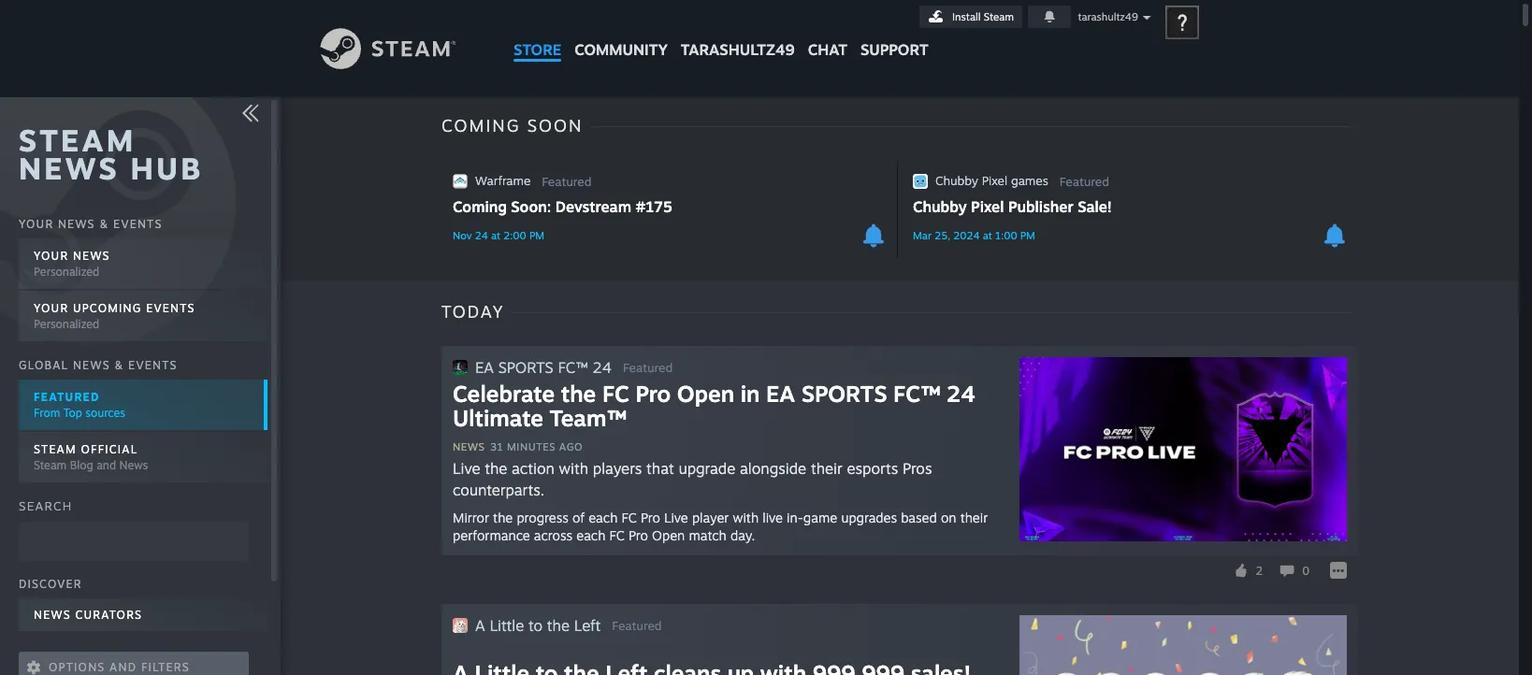 Task type: vqa. For each thing, say whether or not it's contained in the screenshot.
looking
no



Task type: describe. For each thing, give the bounding box(es) containing it.
live
[[763, 510, 783, 526]]

ea inside celebrate the fc pro open in ea sports fc™ 24 ultimate team™ news 31 minutes ago live the action with players that upgrade alongside their esports pros counterparts.
[[766, 380, 795, 408]]

chubby for chubby pixel publisher sale!
[[913, 197, 967, 216]]

across
[[534, 528, 573, 543]]

news inside celebrate the fc pro open in ea sports fc™ 24 ultimate team™ news 31 minutes ago live the action with players that upgrade alongside their esports pros counterparts.
[[453, 441, 485, 454]]

nov
[[453, 229, 472, 242]]

blog
[[70, 458, 93, 472]]

live inside celebrate the fc pro open in ea sports fc™ 24 ultimate team™ news 31 minutes ago live the action with players that upgrade alongside their esports pros counterparts.
[[453, 459, 480, 478]]

game
[[803, 510, 837, 526]]

chubby pixel publisher sale!
[[913, 197, 1112, 216]]

esports
[[847, 459, 898, 478]]

25,
[[935, 229, 950, 242]]

minutes
[[507, 441, 556, 454]]

community link
[[568, 0, 674, 68]]

store link
[[507, 0, 568, 68]]

1 vertical spatial each
[[576, 528, 606, 543]]

official
[[81, 442, 138, 456]]

news inside steam official steam blog and news
[[119, 458, 148, 472]]

based
[[901, 510, 937, 526]]

0 link
[[1276, 558, 1310, 583]]

sources
[[85, 406, 125, 420]]

alongside
[[740, 459, 806, 478]]

community
[[575, 40, 668, 59]]

ea sports fc™ 24
[[475, 358, 612, 376]]

with inside mirror the progress of each fc pro live player with live in-game upgrades based on their performance across each fc pro open match day.
[[733, 510, 759, 526]]

the right to
[[547, 616, 570, 635]]

0 vertical spatial sports
[[498, 358, 553, 376]]

featured inside featured from top sources
[[34, 390, 100, 404]]

steam news hub
[[19, 122, 203, 187]]

from
[[34, 406, 60, 420]]

a
[[475, 616, 485, 635]]

celebrate the fc pro open in ea sports fc™ 24 ultimate team™ news 31 minutes ago live the action with players that upgrade alongside their esports pros counterparts.
[[453, 380, 976, 499]]

news down discover
[[34, 608, 71, 622]]

celebrate
[[453, 380, 555, 408]]

0 vertical spatial 24
[[475, 229, 488, 242]]

2 pm from the left
[[1020, 229, 1035, 242]]

news inside steam news hub
[[19, 150, 119, 187]]

featured from top sources
[[34, 390, 125, 420]]

with inside celebrate the fc pro open in ea sports fc™ 24 ultimate team™ news 31 minutes ago live the action with players that upgrade alongside their esports pros counterparts.
[[559, 459, 588, 478]]

events for your news & events
[[113, 217, 162, 231]]

progress
[[517, 510, 569, 526]]

curators
[[75, 608, 142, 622]]

install
[[952, 10, 981, 23]]

to
[[529, 616, 543, 635]]

sale!
[[1078, 197, 1112, 216]]

1 vertical spatial pro
[[641, 510, 660, 526]]

personalized inside your news personalized
[[34, 265, 99, 279]]

steam inside steam news hub
[[19, 122, 136, 159]]

2 vertical spatial fc
[[609, 528, 625, 543]]

news curators link
[[19, 599, 268, 634]]

soon
[[527, 115, 583, 136]]

mirror the progress of each fc pro live player with live in-game upgrades based on their performance across each fc pro open match day.
[[453, 510, 988, 543]]

ago
[[559, 441, 583, 454]]

match
[[689, 528, 727, 543]]

events for global news & events
[[128, 358, 177, 372]]

global
[[19, 358, 69, 372]]

your for your upcoming events personalized
[[34, 301, 69, 315]]

store
[[514, 40, 561, 59]]

2
[[1256, 564, 1263, 578]]

news up featured from top sources
[[73, 358, 110, 372]]

the down ea sports fc™ 24
[[561, 380, 596, 408]]

your upcoming events personalized
[[34, 301, 195, 331]]

warframe
[[475, 173, 531, 188]]

install steam link
[[920, 6, 1022, 28]]

search
[[19, 499, 73, 513]]

upgrades
[[841, 510, 897, 526]]

in
[[740, 380, 760, 408]]

your for your news personalized
[[34, 249, 69, 263]]

the inside mirror the progress of each fc pro live player with live in-game upgrades based on their performance across each fc pro open match day.
[[493, 510, 513, 526]]

global news & events
[[19, 358, 177, 372]]

events inside your upcoming events personalized
[[146, 301, 195, 315]]

their inside celebrate the fc pro open in ea sports fc™ 24 ultimate team™ news 31 minutes ago live the action with players that upgrade alongside their esports pros counterparts.
[[811, 459, 843, 478]]

their inside mirror the progress of each fc pro live player with live in-game upgrades based on their performance across each fc pro open match day.
[[960, 510, 988, 526]]

fc™ inside celebrate the fc pro open in ea sports fc™ 24 ultimate team™ news 31 minutes ago live the action with players that upgrade alongside their esports pros counterparts.
[[893, 380, 940, 408]]

that
[[646, 459, 674, 478]]

upcoming
[[73, 301, 142, 315]]

coming for coming soon
[[442, 115, 520, 136]]

and inside steam official steam blog and news
[[96, 458, 116, 472]]

options and filters
[[49, 661, 190, 675]]

#175
[[636, 197, 672, 216]]

games
[[1011, 173, 1048, 188]]

chat link
[[801, 0, 854, 64]]



Task type: locate. For each thing, give the bounding box(es) containing it.
2 vertical spatial your
[[34, 301, 69, 315]]

open inside celebrate the fc pro open in ea sports fc™ 24 ultimate team™ news 31 minutes ago live the action with players that upgrade alongside their esports pros counterparts.
[[677, 380, 734, 408]]

1 vertical spatial tarashultz49
[[681, 40, 795, 59]]

1 vertical spatial open
[[652, 528, 685, 543]]

featured
[[542, 174, 592, 189], [1060, 174, 1109, 189], [623, 360, 673, 375], [34, 390, 100, 404], [612, 618, 662, 633]]

& for global
[[114, 358, 124, 372]]

open
[[677, 380, 734, 408], [652, 528, 685, 543]]

1 vertical spatial your
[[34, 249, 69, 263]]

coming soon: devstream #175
[[453, 197, 672, 216]]

0 vertical spatial your
[[19, 217, 54, 231]]

sports
[[498, 358, 553, 376], [802, 380, 887, 408]]

pixel for publisher
[[971, 197, 1004, 216]]

at left '2:00'
[[491, 229, 501, 242]]

featured up sale!
[[1060, 174, 1109, 189]]

1 horizontal spatial pm
[[1020, 229, 1035, 242]]

featured up team™
[[623, 360, 673, 375]]

coming up warframe at the top left of the page
[[442, 115, 520, 136]]

& for your
[[100, 217, 109, 231]]

steam official steam blog and news
[[34, 442, 148, 472]]

devstream
[[555, 197, 631, 216]]

your down your news personalized
[[34, 301, 69, 315]]

0 vertical spatial with
[[559, 459, 588, 478]]

coming soon
[[442, 115, 583, 136]]

0 vertical spatial their
[[811, 459, 843, 478]]

your up your news personalized
[[19, 217, 54, 231]]

counterparts.
[[453, 481, 544, 499]]

day.
[[730, 528, 755, 543]]

today
[[442, 301, 505, 322]]

filters
[[141, 661, 190, 675]]

1 vertical spatial fc™
[[893, 380, 940, 408]]

your down your news & events
[[34, 249, 69, 263]]

sports up esports
[[802, 380, 887, 408]]

of
[[572, 510, 585, 526]]

1 horizontal spatial fc™
[[893, 380, 940, 408]]

chubby up 25,
[[913, 197, 967, 216]]

open left match
[[652, 528, 685, 543]]

top
[[63, 406, 82, 420]]

at
[[491, 229, 501, 242], [983, 229, 992, 242]]

24 inside celebrate the fc pro open in ea sports fc™ 24 ultimate team™ news 31 minutes ago live the action with players that upgrade alongside their esports pros counterparts.
[[947, 380, 976, 408]]

in-
[[787, 510, 803, 526]]

featured for coming soon: devstream #175
[[542, 174, 592, 189]]

left
[[574, 616, 601, 635]]

0 vertical spatial fc
[[602, 380, 629, 408]]

live left player
[[664, 510, 688, 526]]

news
[[19, 150, 119, 187], [58, 217, 95, 231], [73, 249, 110, 263], [73, 358, 110, 372], [453, 441, 485, 454], [119, 458, 148, 472], [34, 608, 71, 622]]

their left esports
[[811, 459, 843, 478]]

1 horizontal spatial ea
[[766, 380, 795, 408]]

0 vertical spatial tarashultz49
[[1078, 10, 1138, 23]]

1 vertical spatial live
[[664, 510, 688, 526]]

2 personalized from the top
[[34, 317, 99, 331]]

each
[[589, 510, 618, 526], [576, 528, 606, 543]]

with down ago
[[559, 459, 588, 478]]

events right upcoming on the top of page
[[146, 301, 195, 315]]

0 horizontal spatial sports
[[498, 358, 553, 376]]

options
[[49, 661, 105, 675]]

and
[[96, 458, 116, 472], [110, 661, 137, 675]]

pm right '2:00'
[[529, 229, 544, 242]]

fc right across
[[609, 528, 625, 543]]

2 vertical spatial pro
[[629, 528, 648, 543]]

0 vertical spatial and
[[96, 458, 116, 472]]

install steam
[[952, 10, 1014, 23]]

1 vertical spatial 24
[[593, 358, 612, 376]]

your
[[19, 217, 54, 231], [34, 249, 69, 263], [34, 301, 69, 315]]

1 vertical spatial sports
[[802, 380, 887, 408]]

0 vertical spatial pixel
[[982, 173, 1008, 188]]

1 horizontal spatial tarashultz49
[[1078, 10, 1138, 23]]

coming
[[442, 115, 520, 136], [453, 197, 507, 216]]

2 at from the left
[[983, 229, 992, 242]]

pixel up chubby pixel publisher sale!
[[982, 173, 1008, 188]]

with up the day.
[[733, 510, 759, 526]]

mirror
[[453, 510, 489, 526]]

personalized
[[34, 265, 99, 279], [34, 317, 99, 331]]

ea right in
[[766, 380, 795, 408]]

0 vertical spatial live
[[453, 459, 480, 478]]

your news personalized
[[34, 249, 110, 279]]

fc inside celebrate the fc pro open in ea sports fc™ 24 ultimate team™ news 31 minutes ago live the action with players that upgrade alongside their esports pros counterparts.
[[602, 380, 629, 408]]

discover
[[19, 578, 82, 592]]

support link
[[854, 0, 935, 64]]

support
[[861, 40, 929, 59]]

little
[[490, 616, 524, 635]]

chubby
[[935, 173, 978, 188], [913, 197, 967, 216]]

1 pm from the left
[[529, 229, 544, 242]]

steam left blog
[[34, 458, 67, 472]]

live up the counterparts.
[[453, 459, 480, 478]]

ultimate
[[453, 404, 543, 432]]

0 vertical spatial events
[[113, 217, 162, 231]]

the up performance
[[493, 510, 513, 526]]

1 horizontal spatial their
[[960, 510, 988, 526]]

action
[[512, 459, 555, 478]]

coming up nov
[[453, 197, 507, 216]]

open inside mirror the progress of each fc pro live player with live in-game upgrades based on their performance across each fc pro open match day.
[[652, 528, 685, 543]]

2 vertical spatial events
[[128, 358, 177, 372]]

news down the official
[[119, 458, 148, 472]]

publisher
[[1008, 197, 1074, 216]]

1 horizontal spatial with
[[733, 510, 759, 526]]

0 vertical spatial each
[[589, 510, 618, 526]]

fc
[[602, 380, 629, 408], [622, 510, 637, 526], [609, 528, 625, 543]]

0 vertical spatial fc™
[[558, 358, 588, 376]]

personalized down upcoming on the top of page
[[34, 317, 99, 331]]

2 horizontal spatial 24
[[947, 380, 976, 408]]

chubby for chubby pixel games
[[935, 173, 978, 188]]

events down your upcoming events personalized
[[128, 358, 177, 372]]

a little to the left
[[475, 616, 601, 635]]

0 horizontal spatial fc™
[[558, 358, 588, 376]]

hub
[[130, 150, 203, 187]]

pro left match
[[629, 528, 648, 543]]

pro inside celebrate the fc pro open in ea sports fc™ 24 ultimate team™ news 31 minutes ago live the action with players that upgrade alongside their esports pros counterparts.
[[635, 380, 671, 408]]

each down of
[[576, 528, 606, 543]]

1 vertical spatial and
[[110, 661, 137, 675]]

your for your news & events
[[19, 217, 54, 231]]

2:00
[[504, 229, 526, 242]]

featured right left on the bottom of the page
[[612, 618, 662, 633]]

1 vertical spatial with
[[733, 510, 759, 526]]

featured for celebrate the fc pro open in ea sports fc™ 24 ultimate team™
[[623, 360, 673, 375]]

fc™ up "pros"
[[893, 380, 940, 408]]

featured for chubby pixel publisher sale!
[[1060, 174, 1109, 189]]

0 vertical spatial open
[[677, 380, 734, 408]]

None text field
[[19, 522, 249, 561]]

1 vertical spatial fc
[[622, 510, 637, 526]]

your inside your news personalized
[[34, 249, 69, 263]]

performance
[[453, 528, 530, 543]]

each right of
[[589, 510, 618, 526]]

1 horizontal spatial live
[[664, 510, 688, 526]]

ea up celebrate
[[475, 358, 494, 376]]

team™
[[550, 404, 627, 432]]

events down the hub
[[113, 217, 162, 231]]

fc™
[[558, 358, 588, 376], [893, 380, 940, 408]]

31
[[490, 441, 504, 454]]

2024
[[953, 229, 980, 242]]

with
[[559, 459, 588, 478], [733, 510, 759, 526]]

featured up top
[[34, 390, 100, 404]]

players
[[593, 459, 642, 478]]

featured up coming soon: devstream #175
[[542, 174, 592, 189]]

0 horizontal spatial &
[[100, 217, 109, 231]]

pixel for games
[[982, 173, 1008, 188]]

1 horizontal spatial &
[[114, 358, 124, 372]]

your news & events
[[19, 217, 162, 231]]

sports inside celebrate the fc pro open in ea sports fc™ 24 ultimate team™ news 31 minutes ago live the action with players that upgrade alongside their esports pros counterparts.
[[802, 380, 887, 408]]

1 vertical spatial pixel
[[971, 197, 1004, 216]]

fc down players
[[622, 510, 637, 526]]

steam right install
[[984, 10, 1014, 23]]

pixel
[[982, 173, 1008, 188], [971, 197, 1004, 216]]

personalized down your news & events
[[34, 265, 99, 279]]

0
[[1302, 564, 1310, 578]]

pros
[[903, 459, 932, 478]]

personalized inside your upcoming events personalized
[[34, 317, 99, 331]]

news inside your news personalized
[[73, 249, 110, 263]]

chat
[[808, 40, 847, 59]]

& down your upcoming events personalized
[[114, 358, 124, 372]]

the
[[561, 380, 596, 408], [485, 459, 507, 478], [493, 510, 513, 526], [547, 616, 570, 635]]

and left filters
[[110, 661, 137, 675]]

1 personalized from the top
[[34, 265, 99, 279]]

1 vertical spatial &
[[114, 358, 124, 372]]

1 at from the left
[[491, 229, 501, 242]]

sports up celebrate
[[498, 358, 553, 376]]

news left 31
[[453, 441, 485, 454]]

steam inside install steam link
[[984, 10, 1014, 23]]

0 horizontal spatial their
[[811, 459, 843, 478]]

0 horizontal spatial 24
[[475, 229, 488, 242]]

0 horizontal spatial ea
[[475, 358, 494, 376]]

steam up blog
[[34, 442, 77, 456]]

0 vertical spatial coming
[[442, 115, 520, 136]]

0 vertical spatial personalized
[[34, 265, 99, 279]]

1 vertical spatial personalized
[[34, 317, 99, 331]]

0 horizontal spatial tarashultz49
[[681, 40, 795, 59]]

0 vertical spatial pro
[[635, 380, 671, 408]]

pixel down chubby pixel games
[[971, 197, 1004, 216]]

coming for coming soon: devstream #175
[[453, 197, 507, 216]]

their right on
[[960, 510, 988, 526]]

24
[[475, 229, 488, 242], [593, 358, 612, 376], [947, 380, 976, 408]]

chubby up 2024
[[935, 173, 978, 188]]

1:00
[[995, 229, 1017, 242]]

news up your news personalized
[[58, 217, 95, 231]]

1 vertical spatial their
[[960, 510, 988, 526]]

pm right 1:00
[[1020, 229, 1035, 242]]

news up your news & events
[[19, 150, 119, 187]]

& up your news personalized
[[100, 217, 109, 231]]

2 vertical spatial 24
[[947, 380, 976, 408]]

0 horizontal spatial pm
[[529, 229, 544, 242]]

1 vertical spatial events
[[146, 301, 195, 315]]

soon:
[[511, 197, 551, 216]]

player
[[692, 510, 729, 526]]

mar
[[913, 229, 932, 242]]

and down the official
[[96, 458, 116, 472]]

1 horizontal spatial sports
[[802, 380, 887, 408]]

1 horizontal spatial 24
[[593, 358, 612, 376]]

0 horizontal spatial with
[[559, 459, 588, 478]]

fc up players
[[602, 380, 629, 408]]

1 vertical spatial ea
[[766, 380, 795, 408]]

events
[[113, 217, 162, 231], [146, 301, 195, 315], [128, 358, 177, 372]]

open left in
[[677, 380, 734, 408]]

&
[[100, 217, 109, 231], [114, 358, 124, 372]]

pro down that
[[641, 510, 660, 526]]

0 horizontal spatial at
[[491, 229, 501, 242]]

at left 1:00
[[983, 229, 992, 242]]

0 horizontal spatial live
[[453, 459, 480, 478]]

tarashultz49 link
[[674, 0, 801, 68]]

nov 24 at 2:00 pm
[[453, 229, 544, 242]]

live inside mirror the progress of each fc pro live player with live in-game upgrades based on their performance across each fc pro open match day.
[[664, 510, 688, 526]]

on
[[941, 510, 956, 526]]

1 horizontal spatial at
[[983, 229, 992, 242]]

0 vertical spatial chubby
[[935, 173, 978, 188]]

1 vertical spatial coming
[[453, 197, 507, 216]]

chubby pixel games
[[935, 173, 1048, 188]]

pro right team™
[[635, 380, 671, 408]]

mar 25, 2024 at 1:00 pm
[[913, 229, 1035, 242]]

your inside your upcoming events personalized
[[34, 301, 69, 315]]

0 vertical spatial ea
[[475, 358, 494, 376]]

news down your news & events
[[73, 249, 110, 263]]

0 vertical spatial &
[[100, 217, 109, 231]]

the down 31
[[485, 459, 507, 478]]

upgrade
[[679, 459, 735, 478]]

steam up your news & events
[[19, 122, 136, 159]]

news curators
[[34, 608, 142, 622]]

their
[[811, 459, 843, 478], [960, 510, 988, 526]]

1 vertical spatial chubby
[[913, 197, 967, 216]]

fc™ up team™
[[558, 358, 588, 376]]



